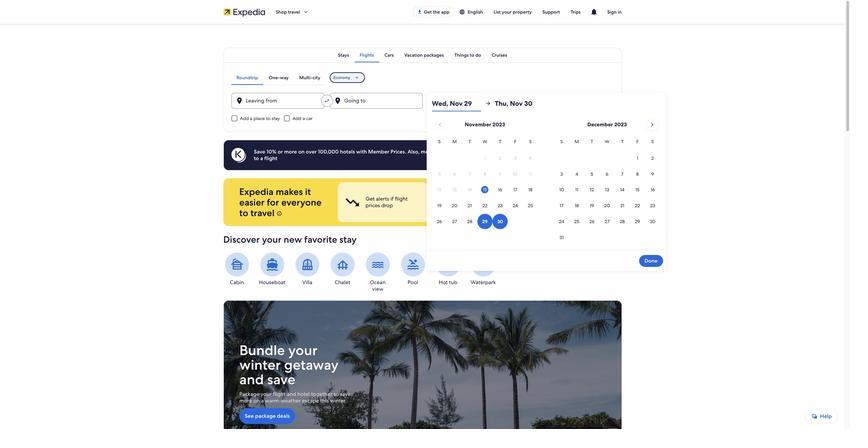 Task type: vqa. For each thing, say whether or not it's contained in the screenshot.
26 BUTTON in November 2023 element
yes



Task type: describe. For each thing, give the bounding box(es) containing it.
flights link
[[354, 48, 379, 62]]

26 inside november 2023 element
[[437, 219, 442, 225]]

makes
[[276, 186, 303, 198]]

airline
[[567, 196, 582, 203]]

15 inside today element
[[483, 187, 487, 193]]

also,
[[408, 148, 420, 155]]

11
[[575, 187, 578, 193]]

4
[[575, 171, 578, 177]]

29 button
[[630, 214, 645, 229]]

30 inside thu, nov 30 button
[[524, 99, 533, 108]]

vacation packages
[[404, 52, 444, 58]]

12 button
[[584, 182, 600, 198]]

3 s from the left
[[560, 139, 563, 145]]

ocean
[[370, 279, 386, 286]]

2 19 button from the left
[[584, 198, 600, 214]]

sign in
[[607, 9, 622, 15]]

everyone
[[281, 197, 322, 209]]

to inside tab list
[[470, 52, 474, 58]]

10
[[559, 187, 564, 193]]

to left 10%
[[254, 155, 259, 162]]

thu, nov 30
[[495, 99, 533, 108]]

0 horizontal spatial 24 button
[[508, 198, 523, 214]]

ocean view button
[[364, 253, 391, 293]]

4 t from the left
[[621, 139, 624, 145]]

the
[[433, 9, 440, 15]]

list your property
[[494, 9, 532, 15]]

package
[[255, 413, 275, 420]]

5 button
[[584, 167, 600, 182]]

100,000
[[318, 148, 339, 155]]

get for get alerts if flight prices drop
[[365, 196, 374, 203]]

save inside bundle flight + hotel to save
[[460, 202, 471, 209]]

3
[[560, 171, 563, 177]]

to right up
[[465, 148, 470, 155]]

17 inside november 2023 element
[[513, 187, 517, 193]]

earn
[[555, 196, 566, 203]]

waterpark button
[[470, 253, 497, 286]]

12
[[590, 187, 594, 193]]

1 button
[[630, 151, 645, 166]]

9
[[651, 171, 654, 177]]

27 inside december 2023 element
[[605, 219, 610, 225]]

place
[[254, 116, 265, 122]]

one-way link
[[263, 70, 294, 85]]

things
[[455, 52, 469, 58]]

24 for 24 button to the bottom
[[559, 219, 564, 225]]

27 button inside november 2023 element
[[447, 214, 462, 229]]

22 for the 22 button inside november 2023 element
[[482, 203, 487, 209]]

2023 for november 2023
[[492, 121, 505, 128]]

wed, nov 29
[[432, 99, 472, 108]]

1 20 from the left
[[452, 203, 457, 209]]

2 23 button from the left
[[645, 198, 660, 214]]

economy
[[334, 75, 350, 80]]

shop travel button
[[270, 4, 314, 20]]

escape
[[302, 398, 319, 405]]

30 inside 30 button
[[650, 219, 656, 225]]

up
[[457, 148, 464, 155]]

5
[[591, 171, 593, 177]]

and inside earn airline miles and one key rewards
[[597, 196, 606, 203]]

3 button
[[554, 167, 569, 182]]

1 23 button from the left
[[493, 198, 508, 214]]

tab list containing stays
[[223, 48, 622, 62]]

1 21 button from the left
[[462, 198, 477, 214]]

cars
[[385, 52, 394, 58]]

nov 29 - nov 30
[[441, 100, 481, 107]]

bundle for your
[[239, 342, 285, 360]]

13 button
[[600, 182, 615, 198]]

get for get the app
[[424, 9, 432, 15]]

21 inside december 2023 element
[[620, 203, 624, 209]]

a left 10%
[[260, 155, 263, 162]]

f for november 2023
[[514, 139, 516, 145]]

1 28 button from the left
[[462, 214, 477, 229]]

villa button
[[294, 253, 321, 286]]

save inside save 10% or more on over 100,000 hotels with member prices. also, members save up to 30% when you add a hotel to a flight
[[445, 148, 456, 155]]

cruises
[[492, 52, 507, 58]]

13
[[605, 187, 609, 193]]

property
[[513, 9, 532, 15]]

miles
[[583, 196, 595, 203]]

your for list
[[502, 9, 512, 15]]

packages
[[424, 52, 444, 58]]

thu, nov 30 button
[[495, 96, 544, 112]]

small image
[[459, 9, 465, 15]]

city
[[313, 75, 320, 81]]

29 inside december 2023 element
[[635, 219, 640, 225]]

communication center icon image
[[590, 8, 598, 16]]

prices.
[[391, 148, 406, 155]]

1 vertical spatial 25 button
[[569, 214, 584, 229]]

8 button
[[630, 167, 645, 182]]

23 for second "23" button from the right
[[498, 203, 503, 209]]

cruises link
[[486, 48, 512, 62]]

14 button
[[615, 182, 630, 198]]

2 15 button from the left
[[630, 182, 645, 198]]

waterpark
[[471, 279, 496, 286]]

19 inside november 2023 element
[[437, 203, 442, 209]]

english button
[[454, 6, 488, 18]]

2 16 button from the left
[[645, 182, 660, 198]]

2 button
[[645, 151, 660, 166]]

9 button
[[645, 167, 660, 182]]

expedia logo image
[[223, 7, 265, 17]]

previous month image
[[436, 121, 444, 129]]

stay for discover your new favorite stay
[[339, 234, 357, 246]]

one
[[555, 202, 565, 209]]

alerts
[[376, 196, 389, 203]]

2 vertical spatial and
[[287, 391, 296, 398]]

25 inside december 2023 element
[[574, 219, 579, 225]]

w for november
[[483, 139, 487, 145]]

november 2023 element
[[432, 138, 538, 230]]

hot
[[439, 279, 448, 286]]

save right this
[[340, 391, 350, 398]]

bundle flight + hotel to save
[[460, 196, 516, 209]]

19 button inside november 2023 element
[[432, 198, 447, 214]]

19 inside december 2023 element
[[590, 203, 594, 209]]

10 button
[[554, 182, 569, 198]]

1 vertical spatial 17 button
[[554, 198, 569, 214]]

1 horizontal spatial 29
[[464, 99, 472, 108]]

get the app
[[424, 9, 449, 15]]

one-
[[269, 75, 280, 81]]

december
[[587, 121, 613, 128]]

2 28 button from the left
[[615, 214, 630, 229]]

winter.
[[330, 398, 346, 405]]

flight inside save 10% or more on over 100,000 hotels with member prices. also, members save up to 30% when you add a hotel to a flight
[[264, 155, 277, 162]]

2 20 from the left
[[604, 203, 610, 209]]

18 inside december 2023 element
[[575, 203, 579, 209]]

more inside save 10% or more on over 100,000 hotels with member prices. also, members save up to 30% when you add a hotel to a flight
[[284, 148, 297, 155]]

support link
[[537, 6, 565, 18]]

december 2023
[[587, 121, 627, 128]]

english
[[468, 9, 483, 15]]

discover
[[223, 234, 260, 246]]

30%
[[471, 148, 482, 155]]

you
[[498, 148, 508, 155]]

2023 for december 2023
[[614, 121, 627, 128]]

wed, nov 29 button
[[432, 96, 481, 112]]

today element
[[481, 186, 489, 194]]

more inside bundle your winter getaway and save package your flight and hotel together to save more on a warm-weather escape this winter.
[[239, 398, 252, 405]]

a left car
[[303, 116, 305, 122]]

4 button
[[569, 167, 584, 182]]

a right add
[[520, 148, 522, 155]]

w for december
[[605, 139, 609, 145]]

1 16 button from the left
[[493, 182, 508, 198]]

november
[[465, 121, 491, 128]]

cabin button
[[223, 253, 251, 286]]

getaway
[[284, 356, 338, 375]]

-
[[460, 100, 462, 107]]

sign in button
[[602, 4, 627, 20]]

14
[[620, 187, 624, 193]]

16 for 2nd 16 button from right
[[498, 187, 502, 193]]

support
[[542, 9, 560, 15]]

xsmall image
[[277, 211, 282, 216]]

28 for second 28 button from the right
[[467, 219, 472, 225]]

add a place to stay
[[240, 116, 280, 122]]

this
[[320, 398, 329, 405]]

2 21 button from the left
[[615, 198, 630, 214]]

roundtrip link
[[231, 70, 263, 85]]

add for add a place to stay
[[240, 116, 249, 122]]

done button
[[639, 255, 663, 267]]

a inside bundle your winter getaway and save package your flight and hotel together to save more on a warm-weather escape this winter.
[[261, 398, 264, 405]]

15 inside december 2023 element
[[635, 187, 640, 193]]



Task type: locate. For each thing, give the bounding box(es) containing it.
1 horizontal spatial hotel
[[497, 196, 510, 203]]

25 button down key
[[569, 214, 584, 229]]

28 inside december 2023 element
[[620, 219, 625, 225]]

t down november
[[469, 139, 471, 145]]

save left +
[[460, 202, 471, 209]]

30 inside 'nov 29 - nov 30' button
[[474, 100, 481, 107]]

0 horizontal spatial 15
[[483, 187, 487, 193]]

1 horizontal spatial 27
[[605, 219, 610, 225]]

26
[[437, 219, 442, 225], [589, 219, 595, 225]]

27 button inside december 2023 element
[[600, 214, 615, 229]]

10%
[[267, 148, 276, 155]]

chalet button
[[329, 253, 356, 286]]

1 horizontal spatial 28 button
[[615, 214, 630, 229]]

key
[[567, 202, 576, 209]]

0 horizontal spatial 25 button
[[523, 198, 538, 214]]

1 20 button from the left
[[447, 198, 462, 214]]

application containing november 2023
[[432, 117, 660, 246]]

1 horizontal spatial 28
[[620, 219, 625, 225]]

2 27 from the left
[[605, 219, 610, 225]]

24 for the left 24 button
[[513, 203, 518, 209]]

w down december 2023
[[605, 139, 609, 145]]

bundle inside bundle your winter getaway and save package your flight and hotel together to save more on a warm-weather escape this winter.
[[239, 342, 285, 360]]

m for december 2023
[[575, 139, 579, 145]]

when
[[484, 148, 497, 155]]

24 button right +
[[508, 198, 523, 214]]

save left up
[[445, 148, 456, 155]]

1 vertical spatial hotel
[[497, 196, 510, 203]]

on inside save 10% or more on over 100,000 hotels with member prices. also, members save up to 30% when you add a hotel to a flight
[[298, 148, 305, 155]]

0 horizontal spatial 20
[[452, 203, 457, 209]]

wed,
[[432, 99, 448, 108]]

6 button
[[600, 167, 615, 182]]

1 horizontal spatial 23
[[650, 203, 655, 209]]

vacation
[[404, 52, 423, 58]]

30 button
[[645, 214, 660, 229]]

26 inside december 2023 element
[[589, 219, 595, 225]]

1 vertical spatial 25
[[574, 219, 579, 225]]

15 up bundle flight + hotel to save
[[483, 187, 487, 193]]

flight left or
[[264, 155, 277, 162]]

29 left -
[[452, 100, 458, 107]]

1 horizontal spatial 19
[[590, 203, 594, 209]]

0 vertical spatial more
[[284, 148, 297, 155]]

1 horizontal spatial 26
[[589, 219, 595, 225]]

new
[[284, 234, 302, 246]]

0 vertical spatial 18
[[528, 187, 533, 193]]

flight up deals
[[273, 391, 285, 398]]

22 button left +
[[477, 198, 493, 214]]

2023 right november
[[492, 121, 505, 128]]

28 button down bundle flight + hotel to save
[[462, 214, 477, 229]]

31
[[560, 235, 564, 241]]

2 w from the left
[[605, 139, 609, 145]]

22 inside november 2023 element
[[482, 203, 487, 209]]

1 22 from the left
[[482, 203, 487, 209]]

winter
[[239, 356, 281, 375]]

your for bundle
[[288, 342, 317, 360]]

2 26 from the left
[[589, 219, 595, 225]]

30 left directional image
[[474, 100, 481, 107]]

travel inside expedia makes it easier for everyone to travel
[[250, 207, 275, 219]]

2 22 from the left
[[635, 203, 640, 209]]

0 horizontal spatial hotel
[[297, 391, 310, 398]]

travel inside dropdown button
[[288, 9, 300, 15]]

2 28 from the left
[[620, 219, 625, 225]]

1 vertical spatial get
[[365, 196, 374, 203]]

add left car
[[293, 116, 301, 122]]

trailing image
[[303, 9, 309, 15]]

0 horizontal spatial stay
[[272, 116, 280, 122]]

2 15 from the left
[[635, 187, 640, 193]]

20
[[452, 203, 457, 209], [604, 203, 610, 209]]

28 down bundle flight + hotel to save
[[467, 219, 472, 225]]

24 inside november 2023 element
[[513, 203, 518, 209]]

0 vertical spatial hotel
[[524, 148, 536, 155]]

29 left 30 button
[[635, 219, 640, 225]]

on
[[298, 148, 305, 155], [253, 398, 259, 405]]

18 left 10
[[528, 187, 533, 193]]

11 button
[[569, 182, 584, 198]]

2 s from the left
[[529, 139, 532, 145]]

1 horizontal spatial 22 button
[[630, 198, 645, 214]]

16 right today element
[[498, 187, 502, 193]]

1 vertical spatial 24 button
[[554, 214, 569, 229]]

f inside november 2023 element
[[514, 139, 516, 145]]

f up 1 button at the top right of page
[[636, 139, 639, 145]]

0 horizontal spatial 27
[[452, 219, 457, 225]]

on inside bundle your winter getaway and save package your flight and hotel together to save more on a warm-weather escape this winter.
[[253, 398, 259, 405]]

24 button up 31 button
[[554, 214, 569, 229]]

stays link
[[333, 48, 354, 62]]

23 for 1st "23" button from the right
[[650, 203, 655, 209]]

trips link
[[565, 6, 586, 18]]

2 27 button from the left
[[600, 214, 615, 229]]

flight down today element
[[479, 196, 491, 203]]

24 button
[[508, 198, 523, 214], [554, 214, 569, 229]]

15 right 14 button
[[635, 187, 640, 193]]

on left over
[[298, 148, 305, 155]]

22 down today element
[[482, 203, 487, 209]]

16 button right today element
[[493, 182, 508, 198]]

flights
[[360, 52, 374, 58]]

1 horizontal spatial 26 button
[[584, 214, 600, 229]]

add
[[240, 116, 249, 122], [293, 116, 301, 122]]

0 horizontal spatial f
[[514, 139, 516, 145]]

1 horizontal spatial stay
[[339, 234, 357, 246]]

a left warm-
[[261, 398, 264, 405]]

2 out of 3 element
[[432, 183, 523, 222]]

things to do
[[455, 52, 481, 58]]

27 button
[[447, 214, 462, 229], [600, 214, 615, 229]]

0 horizontal spatial 28 button
[[462, 214, 477, 229]]

and right warm-
[[287, 391, 296, 398]]

tab list
[[223, 48, 622, 62], [231, 70, 326, 85]]

1 19 from the left
[[437, 203, 442, 209]]

travel left xsmall icon
[[250, 207, 275, 219]]

0 vertical spatial and
[[597, 196, 606, 203]]

0 horizontal spatial bundle
[[239, 342, 285, 360]]

1 horizontal spatial 16 button
[[645, 182, 660, 198]]

1 26 from the left
[[437, 219, 442, 225]]

shop travel
[[276, 9, 300, 15]]

25 button left one
[[523, 198, 538, 214]]

1 horizontal spatial 17 button
[[554, 198, 569, 214]]

1 horizontal spatial 23 button
[[645, 198, 660, 214]]

to right this
[[333, 391, 338, 398]]

done
[[644, 258, 658, 265]]

hot tub
[[439, 279, 457, 286]]

1 horizontal spatial add
[[293, 116, 301, 122]]

0 horizontal spatial 18 button
[[523, 182, 538, 198]]

1 horizontal spatial on
[[298, 148, 305, 155]]

1 horizontal spatial 19 button
[[584, 198, 600, 214]]

hotel inside bundle flight + hotel to save
[[497, 196, 510, 203]]

1 26 button from the left
[[432, 214, 447, 229]]

to inside expedia makes it easier for everyone to travel
[[239, 207, 248, 219]]

22 button
[[477, 198, 493, 214], [630, 198, 645, 214]]

your for discover
[[262, 234, 281, 246]]

2023
[[492, 121, 505, 128], [614, 121, 627, 128]]

travel sale activities deals image
[[223, 301, 622, 430]]

hotel left together
[[297, 391, 310, 398]]

flight inside "get alerts if flight prices drop"
[[395, 196, 407, 203]]

17
[[513, 187, 517, 193], [560, 203, 564, 209]]

18 button
[[523, 182, 538, 198], [569, 198, 584, 214]]

0 vertical spatial bundle
[[460, 196, 477, 203]]

flight inside bundle flight + hotel to save
[[479, 196, 491, 203]]

1 vertical spatial tab list
[[231, 70, 326, 85]]

2 22 button from the left
[[630, 198, 645, 214]]

2 horizontal spatial 30
[[650, 219, 656, 225]]

22 button up "29" button
[[630, 198, 645, 214]]

1 15 from the left
[[483, 187, 487, 193]]

22 inside december 2023 element
[[635, 203, 640, 209]]

nov
[[450, 99, 463, 108], [510, 99, 523, 108], [441, 100, 451, 107], [463, 100, 473, 107]]

1 horizontal spatial 20 button
[[600, 198, 615, 214]]

30 right "29" button
[[650, 219, 656, 225]]

to right the place
[[266, 116, 270, 122]]

16 button down the 9 'button'
[[645, 182, 660, 198]]

roundtrip
[[237, 75, 258, 81]]

0 horizontal spatial 16 button
[[493, 182, 508, 198]]

f for december 2023
[[636, 139, 639, 145]]

15 button left +
[[477, 182, 493, 198]]

add a car
[[293, 116, 313, 122]]

29
[[464, 99, 472, 108], [452, 100, 458, 107], [635, 219, 640, 225]]

1 horizontal spatial 21 button
[[615, 198, 630, 214]]

to inside bundle your winter getaway and save package your flight and hotel together to save more on a warm-weather escape this winter.
[[333, 391, 338, 398]]

0 vertical spatial tab list
[[223, 48, 622, 62]]

18 down airline
[[575, 203, 579, 209]]

1 add from the left
[[240, 116, 249, 122]]

2023 right december
[[614, 121, 627, 128]]

27 inside november 2023 element
[[452, 219, 457, 225]]

1 15 button from the left
[[477, 182, 493, 198]]

0 horizontal spatial more
[[239, 398, 252, 405]]

1 vertical spatial travel
[[250, 207, 275, 219]]

0 horizontal spatial 18
[[528, 187, 533, 193]]

flight right if
[[395, 196, 407, 203]]

1 vertical spatial and
[[239, 371, 264, 389]]

car
[[306, 116, 313, 122]]

easier
[[239, 197, 265, 209]]

houseboat
[[259, 279, 285, 286]]

stay for add a place to stay
[[272, 116, 280, 122]]

1 27 from the left
[[452, 219, 457, 225]]

6
[[606, 171, 608, 177]]

on left warm-
[[253, 398, 259, 405]]

0 horizontal spatial get
[[365, 196, 374, 203]]

f up add
[[514, 139, 516, 145]]

1 horizontal spatial 21
[[620, 203, 624, 209]]

stay
[[272, 116, 280, 122], [339, 234, 357, 246]]

21 inside november 2023 element
[[468, 203, 472, 209]]

1 horizontal spatial 20
[[604, 203, 610, 209]]

to right +
[[511, 196, 516, 203]]

17 button
[[508, 182, 523, 198], [554, 198, 569, 214]]

see
[[245, 413, 254, 420]]

25 inside november 2023 element
[[528, 203, 533, 209]]

28 inside november 2023 element
[[467, 219, 472, 225]]

0 vertical spatial 24 button
[[508, 198, 523, 214]]

more up see
[[239, 398, 252, 405]]

flight inside bundle your winter getaway and save package your flight and hotel together to save more on a warm-weather escape this winter.
[[273, 391, 285, 398]]

f inside december 2023 element
[[636, 139, 639, 145]]

bundle your winter getaway and save main content
[[0, 24, 845, 430]]

1 horizontal spatial 18
[[575, 203, 579, 209]]

and up the package
[[239, 371, 264, 389]]

1 horizontal spatial 15
[[635, 187, 640, 193]]

and down the 13
[[597, 196, 606, 203]]

bundle for flight
[[460, 196, 477, 203]]

16 down the 9 'button'
[[651, 187, 655, 193]]

1 23 from the left
[[498, 203, 503, 209]]

travel left "trailing" icon
[[288, 9, 300, 15]]

2 f from the left
[[636, 139, 639, 145]]

0 horizontal spatial m
[[452, 139, 457, 145]]

1 out of 3 element
[[338, 183, 428, 222]]

1 horizontal spatial travel
[[288, 9, 300, 15]]

swap origin and destination values image
[[324, 98, 330, 104]]

16 inside december 2023 element
[[651, 187, 655, 193]]

2 horizontal spatial and
[[597, 196, 606, 203]]

2 20 button from the left
[[600, 198, 615, 214]]

w inside december 2023 element
[[605, 139, 609, 145]]

0 horizontal spatial add
[[240, 116, 249, 122]]

15 button right 14
[[630, 182, 645, 198]]

1 horizontal spatial 24 button
[[554, 214, 569, 229]]

1 horizontal spatial 25 button
[[569, 214, 584, 229]]

30 right thu,
[[524, 99, 533, 108]]

get right the download the app button image
[[424, 9, 432, 15]]

hotel inside bundle your winter getaway and save package your flight and hotel together to save more on a warm-weather escape this winter.
[[297, 391, 310, 398]]

1 horizontal spatial 2023
[[614, 121, 627, 128]]

1 21 from the left
[[468, 203, 472, 209]]

stay right the place
[[272, 116, 280, 122]]

25 button inside november 2023 element
[[523, 198, 538, 214]]

1 27 button from the left
[[447, 214, 462, 229]]

t down december
[[591, 139, 593, 145]]

16 button
[[493, 182, 508, 198], [645, 182, 660, 198]]

2 add from the left
[[293, 116, 301, 122]]

1 16 from the left
[[498, 187, 502, 193]]

get the app link
[[413, 7, 454, 17]]

1 s from the left
[[438, 139, 441, 145]]

discover your new favorite stay
[[223, 234, 357, 246]]

24
[[513, 203, 518, 209], [559, 219, 564, 225]]

a left the place
[[250, 116, 252, 122]]

1 horizontal spatial 25
[[574, 219, 579, 225]]

21 button down 14 button
[[615, 198, 630, 214]]

w inside november 2023 element
[[483, 139, 487, 145]]

18 inside november 2023 element
[[528, 187, 533, 193]]

28 button left 30 button
[[615, 214, 630, 229]]

t up the you
[[499, 139, 501, 145]]

22
[[482, 203, 487, 209], [635, 203, 640, 209]]

hotel right +
[[497, 196, 510, 203]]

2 vertical spatial hotel
[[297, 391, 310, 398]]

hotel inside save 10% or more on over 100,000 hotels with member prices. also, members save up to 30% when you add a hotel to a flight
[[524, 148, 536, 155]]

+
[[493, 196, 496, 203]]

1 28 from the left
[[467, 219, 472, 225]]

0 vertical spatial 25 button
[[523, 198, 538, 214]]

24 inside december 2023 element
[[559, 219, 564, 225]]

0 vertical spatial 18 button
[[523, 182, 538, 198]]

25 down key
[[574, 219, 579, 225]]

1 t from the left
[[469, 139, 471, 145]]

together
[[311, 391, 332, 398]]

3 t from the left
[[591, 139, 593, 145]]

m for november 2023
[[452, 139, 457, 145]]

directional image
[[485, 101, 491, 107]]

0 horizontal spatial 20 button
[[447, 198, 462, 214]]

favorite
[[304, 234, 337, 246]]

1 horizontal spatial m
[[575, 139, 579, 145]]

see package deals link
[[239, 409, 295, 425]]

0 horizontal spatial 2023
[[492, 121, 505, 128]]

to inside bundle flight + hotel to save
[[511, 196, 516, 203]]

28 left "29" button
[[620, 219, 625, 225]]

over
[[306, 148, 317, 155]]

add for add a car
[[293, 116, 301, 122]]

1 horizontal spatial get
[[424, 9, 432, 15]]

drop
[[381, 202, 393, 209]]

0 horizontal spatial 17
[[513, 187, 517, 193]]

2 19 from the left
[[590, 203, 594, 209]]

save up warm-
[[267, 371, 295, 389]]

1 horizontal spatial 18 button
[[569, 198, 584, 214]]

1 vertical spatial 17
[[560, 203, 564, 209]]

2 m from the left
[[575, 139, 579, 145]]

weather
[[281, 398, 300, 405]]

multi-city link
[[294, 70, 326, 85]]

2 26 button from the left
[[584, 214, 600, 229]]

22 for 1st the 22 button from the right
[[635, 203, 640, 209]]

1 w from the left
[[483, 139, 487, 145]]

22 up "29" button
[[635, 203, 640, 209]]

4 s from the left
[[651, 139, 654, 145]]

2 2023 from the left
[[614, 121, 627, 128]]

1 22 button from the left
[[477, 198, 493, 214]]

17 inside december 2023 element
[[560, 203, 564, 209]]

2 horizontal spatial hotel
[[524, 148, 536, 155]]

your inside list your property link
[[502, 9, 512, 15]]

0 horizontal spatial 23 button
[[493, 198, 508, 214]]

hotels
[[340, 148, 355, 155]]

multi-city
[[299, 75, 320, 81]]

0 horizontal spatial 23
[[498, 203, 503, 209]]

stay right favorite
[[339, 234, 357, 246]]

next month image
[[648, 121, 656, 129]]

application
[[432, 117, 660, 246]]

16 inside november 2023 element
[[498, 187, 502, 193]]

0 vertical spatial travel
[[288, 9, 300, 15]]

0 horizontal spatial and
[[239, 371, 264, 389]]

to left do
[[470, 52, 474, 58]]

28
[[467, 219, 472, 225], [620, 219, 625, 225]]

1 vertical spatial 18 button
[[569, 198, 584, 214]]

december 2023 element
[[554, 138, 660, 246]]

nov 29 - nov 30 button
[[427, 93, 512, 109]]

21
[[468, 203, 472, 209], [620, 203, 624, 209]]

15 button
[[477, 182, 493, 198], [630, 182, 645, 198]]

with
[[356, 148, 367, 155]]

0 horizontal spatial on
[[253, 398, 259, 405]]

2 16 from the left
[[651, 187, 655, 193]]

17 up bundle flight + hotel to save
[[513, 187, 517, 193]]

1 horizontal spatial 22
[[635, 203, 640, 209]]

tab list containing roundtrip
[[231, 70, 326, 85]]

0 horizontal spatial 19
[[437, 203, 442, 209]]

3 out of 3 element
[[527, 183, 618, 222]]

0 horizontal spatial 16
[[498, 187, 502, 193]]

1 horizontal spatial 15 button
[[630, 182, 645, 198]]

t
[[469, 139, 471, 145], [499, 139, 501, 145], [591, 139, 593, 145], [621, 139, 624, 145]]

0 vertical spatial 17
[[513, 187, 517, 193]]

21 button left +
[[462, 198, 477, 214]]

25 left one
[[528, 203, 533, 209]]

0 horizontal spatial 15 button
[[477, 182, 493, 198]]

2 horizontal spatial 29
[[635, 219, 640, 225]]

economy button
[[330, 72, 365, 83]]

16 for first 16 button from the right
[[651, 187, 655, 193]]

29 right -
[[464, 99, 472, 108]]

application inside bundle your winter getaway and save main content
[[432, 117, 660, 246]]

1 f from the left
[[514, 139, 516, 145]]

get inside "get alerts if flight prices drop"
[[365, 196, 374, 203]]

17 down earn
[[560, 203, 564, 209]]

warm-
[[265, 398, 281, 405]]

2 23 from the left
[[650, 203, 655, 209]]

1 m from the left
[[452, 139, 457, 145]]

16
[[498, 187, 502, 193], [651, 187, 655, 193]]

ocean view
[[370, 279, 386, 293]]

cabin
[[230, 279, 244, 286]]

1 horizontal spatial 17
[[560, 203, 564, 209]]

to down expedia
[[239, 207, 248, 219]]

8
[[636, 171, 639, 177]]

0 vertical spatial 25
[[528, 203, 533, 209]]

2 21 from the left
[[620, 203, 624, 209]]

2 t from the left
[[499, 139, 501, 145]]

expedia
[[239, 186, 274, 198]]

in
[[618, 9, 622, 15]]

add left the place
[[240, 116, 249, 122]]

15
[[483, 187, 487, 193], [635, 187, 640, 193]]

0 horizontal spatial 29
[[452, 100, 458, 107]]

1 horizontal spatial more
[[284, 148, 297, 155]]

view
[[372, 286, 383, 293]]

0 horizontal spatial 30
[[474, 100, 481, 107]]

bundle inside bundle flight + hotel to save
[[460, 196, 477, 203]]

1 vertical spatial 18
[[575, 203, 579, 209]]

more right or
[[284, 148, 297, 155]]

22 button inside november 2023 element
[[477, 198, 493, 214]]

1 2023 from the left
[[492, 121, 505, 128]]

shop
[[276, 9, 287, 15]]

1 horizontal spatial bundle
[[460, 196, 477, 203]]

deals
[[277, 413, 290, 420]]

0 horizontal spatial 26
[[437, 219, 442, 225]]

1 horizontal spatial w
[[605, 139, 609, 145]]

1 19 button from the left
[[432, 198, 447, 214]]

1 horizontal spatial f
[[636, 139, 639, 145]]

w up when
[[483, 139, 487, 145]]

get left alerts
[[365, 196, 374, 203]]

0 horizontal spatial 27 button
[[447, 214, 462, 229]]

0 vertical spatial 17 button
[[508, 182, 523, 198]]

28 for 1st 28 button from the right
[[620, 219, 625, 225]]

pool
[[408, 279, 418, 286]]

download the app button image
[[417, 9, 422, 15]]

0 horizontal spatial 21
[[468, 203, 472, 209]]

t down december 2023
[[621, 139, 624, 145]]

hotel right add
[[524, 148, 536, 155]]



